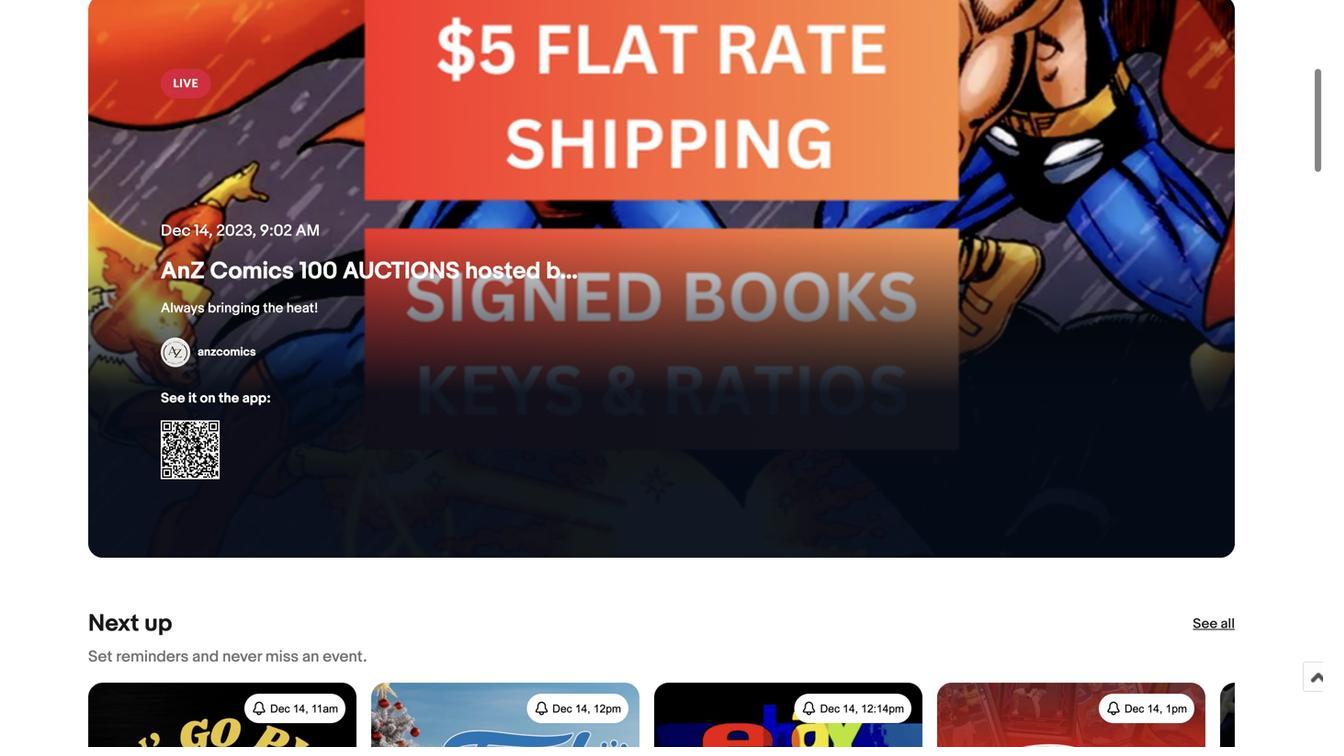 Task type: vqa. For each thing, say whether or not it's contained in the screenshot.
14, in the BUTTON
yes



Task type: locate. For each thing, give the bounding box(es) containing it.
14, inside dec 14, 12pm button
[[575, 703, 591, 715]]

set reminders and never miss an event.
[[88, 648, 367, 667]]

the
[[263, 300, 284, 317], [219, 390, 239, 407]]

dec 14, 12:14pm
[[821, 703, 905, 715]]

dec for dec 14, 12:14pm
[[821, 703, 840, 715]]

always bringing the heat!
[[161, 300, 319, 317]]

dec inside dec 14, 12:14pm button
[[821, 703, 840, 715]]

set
[[88, 648, 113, 667]]

dec 14, 12pm button
[[527, 694, 629, 724]]

live
[[173, 77, 199, 91]]

1 vertical spatial the
[[219, 390, 239, 407]]

see left it
[[161, 390, 185, 407]]

anzcomics image
[[161, 338, 190, 367]]

dec 14, 2023, 9:02 am
[[161, 222, 320, 241]]

see for see it on the app:
[[161, 390, 185, 407]]

14, inside dec 14, 1pm button
[[1148, 703, 1163, 715]]

1 horizontal spatial see
[[1194, 616, 1218, 633]]

14, for 12pm
[[575, 703, 591, 715]]

12:14pm
[[862, 703, 905, 715]]

dec 14, 11am button
[[245, 694, 346, 724]]

see left all at the right bottom
[[1194, 616, 1218, 633]]

see it on the app:
[[161, 390, 271, 407]]

14, inside dec 14, 12:14pm button
[[843, 703, 859, 715]]

0 horizontal spatial see
[[161, 390, 185, 407]]

event.
[[323, 648, 367, 667]]

14, inside dec 14, 11am button
[[293, 703, 308, 715]]

14, left 11am
[[293, 703, 308, 715]]

dec
[[161, 222, 191, 241], [270, 703, 290, 715], [553, 703, 572, 715], [821, 703, 840, 715], [1125, 703, 1145, 715]]

dec for dec 14, 12pm
[[553, 703, 572, 715]]

see
[[161, 390, 185, 407], [1194, 616, 1218, 633]]

see all link
[[1194, 615, 1236, 633]]

an
[[302, 648, 319, 667]]

dec 14, 12:14pm button
[[795, 694, 912, 724]]

dec 14, 12pm
[[553, 703, 621, 715]]

dec for dec 14, 11am
[[270, 703, 290, 715]]

14,
[[194, 222, 213, 241], [293, 703, 308, 715], [575, 703, 591, 715], [843, 703, 859, 715], [1148, 703, 1163, 715]]

saul
[[578, 257, 624, 286]]

next
[[88, 610, 139, 639]]

14, left 12pm
[[575, 703, 591, 715]]

dec left 12pm
[[553, 703, 572, 715]]

up
[[144, 610, 172, 639]]

anzcomics link
[[161, 338, 256, 367]]

the left heat!
[[263, 300, 284, 317]]

14, for 1pm
[[1148, 703, 1163, 715]]

14, left '2023,'
[[194, 222, 213, 241]]

heat!
[[287, 300, 319, 317]]

dec left 12:14pm
[[821, 703, 840, 715]]

dec left 11am
[[270, 703, 290, 715]]

11am
[[312, 703, 338, 715]]

12pm
[[594, 703, 621, 715]]

1 vertical spatial see
[[1194, 616, 1218, 633]]

dec inside dec 14, 11am button
[[270, 703, 290, 715]]

14, left 12:14pm
[[843, 703, 859, 715]]

dec inside dec 14, 1pm button
[[1125, 703, 1145, 715]]

dec left '1pm'
[[1125, 703, 1145, 715]]

hosted
[[465, 257, 541, 286]]

the right on
[[219, 390, 239, 407]]

anzcomics
[[198, 345, 256, 359]]

14, left '1pm'
[[1148, 703, 1163, 715]]

0 vertical spatial see
[[161, 390, 185, 407]]

dec up anz
[[161, 222, 191, 241]]

see all
[[1194, 616, 1236, 633]]

1 horizontal spatial the
[[263, 300, 284, 317]]

dec inside dec 14, 12pm button
[[553, 703, 572, 715]]



Task type: describe. For each thing, give the bounding box(es) containing it.
app:
[[242, 390, 271, 407]]

anz
[[161, 257, 205, 286]]

never
[[223, 648, 262, 667]]

bringing
[[208, 300, 260, 317]]

100
[[299, 257, 338, 286]]

dec for dec 14, 2023, 9:02 am
[[161, 222, 191, 241]]

dec for dec 14, 1pm
[[1125, 703, 1145, 715]]

dec 14, 1pm button
[[1100, 694, 1195, 724]]

14, for 2023,
[[194, 222, 213, 241]]

next up
[[88, 610, 172, 639]]

dec 14, 1pm
[[1125, 703, 1188, 715]]

dec 14, 11am
[[270, 703, 338, 715]]

always
[[161, 300, 205, 317]]

am
[[296, 222, 320, 241]]

14, for 11am
[[293, 703, 308, 715]]

auctions
[[343, 257, 460, 286]]

2023,
[[216, 222, 257, 241]]

0 horizontal spatial the
[[219, 390, 239, 407]]

it
[[188, 390, 197, 407]]

reminders
[[116, 648, 189, 667]]

1pm
[[1166, 703, 1188, 715]]

9:02
[[260, 222, 292, 241]]

and
[[192, 648, 219, 667]]

anz comics 100 auctions  hosted by saul
[[161, 257, 624, 286]]

miss
[[265, 648, 299, 667]]

0 vertical spatial the
[[263, 300, 284, 317]]

comics
[[210, 257, 294, 286]]

14, for 12:14pm
[[843, 703, 859, 715]]

see for see all
[[1194, 616, 1218, 633]]

on
[[200, 390, 216, 407]]

qrcode image
[[161, 421, 220, 479]]

all
[[1221, 616, 1236, 633]]

by
[[546, 257, 572, 286]]



